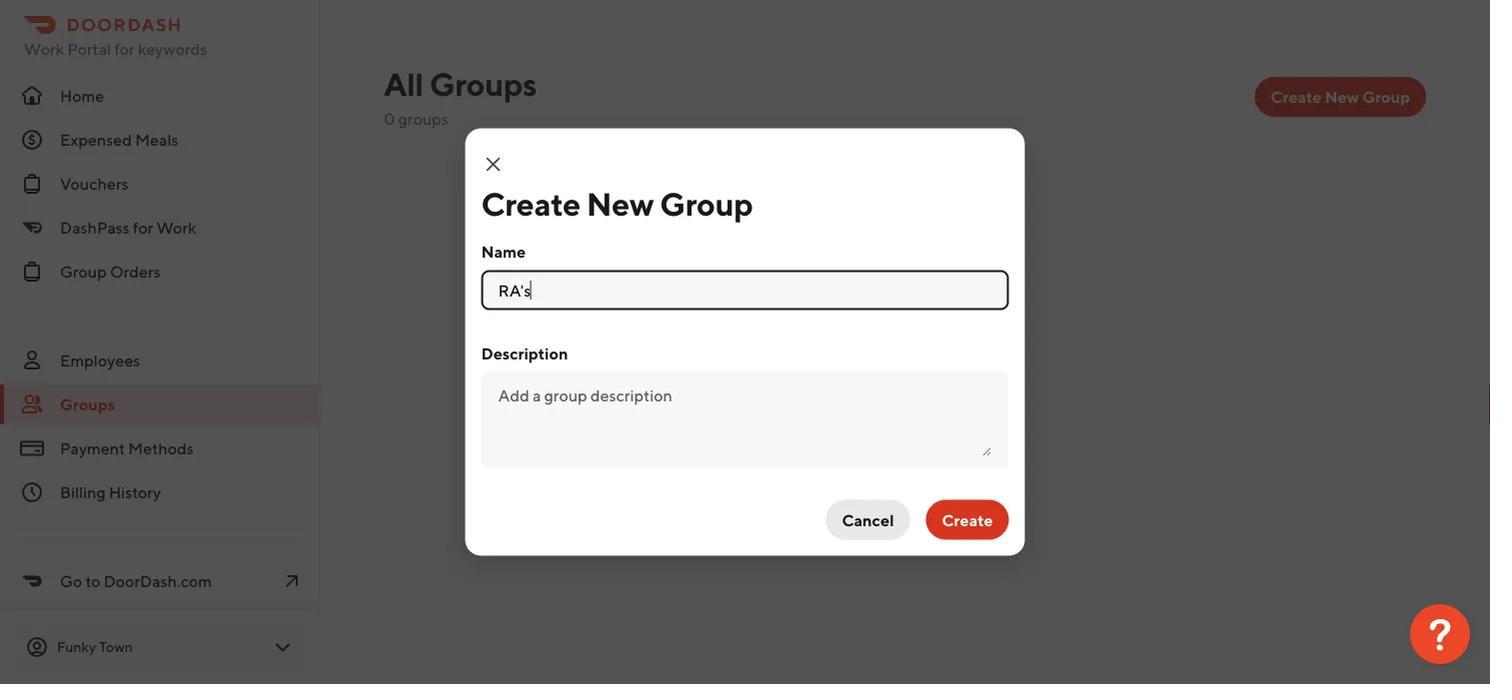 Task type: vqa. For each thing, say whether or not it's contained in the screenshot.
the right CARAMEL COOKIE CRUNCH SHAKE image
no



Task type: describe. For each thing, give the bounding box(es) containing it.
groups
[[398, 109, 448, 128]]

start by creating a group
[[816, 364, 994, 383]]

create button
[[926, 500, 1009, 540]]

groups link
[[0, 385, 320, 425]]

orders
[[110, 262, 161, 281]]

a
[[939, 364, 948, 383]]

home
[[60, 86, 104, 105]]

Name text field
[[498, 278, 992, 302]]

dashpass for work
[[60, 218, 196, 237]]

meals
[[135, 130, 178, 149]]

billing history
[[60, 483, 161, 502]]

create new group button
[[1255, 77, 1426, 117]]

billing
[[60, 483, 106, 502]]

0 horizontal spatial new
[[587, 185, 654, 223]]

name
[[481, 242, 526, 261]]

go to doordash.com link
[[0, 562, 320, 602]]

0 horizontal spatial create
[[481, 185, 580, 223]]

group orders link
[[0, 252, 320, 292]]

open resource center image
[[1410, 605, 1470, 665]]

groups inside groups link
[[60, 395, 115, 414]]

dashpass for work link
[[0, 208, 320, 248]]

cancel button
[[826, 500, 910, 540]]

methods
[[128, 439, 194, 458]]

expensed meals link
[[0, 120, 320, 160]]

expensed
[[60, 130, 132, 149]]

go to doordash.com
[[60, 572, 212, 591]]

create inside button
[[942, 511, 993, 530]]

employees
[[60, 351, 140, 370]]

0 vertical spatial for
[[114, 39, 135, 58]]

1 vertical spatial for
[[133, 218, 153, 237]]

group orders
[[60, 262, 161, 281]]

portal
[[67, 39, 111, 58]]

description
[[481, 344, 568, 363]]

group inside button
[[1363, 87, 1410, 106]]

0 vertical spatial work
[[24, 39, 64, 58]]



Task type: locate. For each thing, give the bounding box(es) containing it.
employees link
[[0, 341, 320, 381]]

0 vertical spatial groups
[[429, 65, 537, 102]]

2 vertical spatial group
[[60, 262, 107, 281]]

new
[[1325, 87, 1359, 106], [587, 185, 654, 223]]

groups
[[429, 65, 537, 102], [60, 395, 115, 414]]

billing history link
[[0, 473, 320, 513]]

1 horizontal spatial new
[[1325, 87, 1359, 106]]

for up orders
[[133, 218, 153, 237]]

all groups 0 groups
[[384, 65, 537, 128]]

1 vertical spatial create
[[481, 185, 580, 223]]

create inside button
[[1271, 87, 1322, 106]]

1 vertical spatial new
[[587, 185, 654, 223]]

0 vertical spatial create
[[1271, 87, 1322, 106]]

for right portal
[[114, 39, 135, 58]]

home link
[[0, 76, 320, 116]]

expensed meals
[[60, 130, 178, 149]]

create
[[1271, 87, 1322, 106], [481, 185, 580, 223], [942, 511, 993, 530]]

1 horizontal spatial create new group
[[1271, 87, 1410, 106]]

payment methods link
[[0, 429, 320, 469]]

work left portal
[[24, 39, 64, 58]]

vouchers
[[60, 174, 128, 193]]

groups inside all groups 0 groups
[[429, 65, 537, 102]]

group inside 'link'
[[60, 262, 107, 281]]

work up 'group orders' 'link'
[[156, 218, 196, 237]]

all
[[384, 65, 423, 102]]

for
[[114, 39, 135, 58], [133, 218, 153, 237]]

1 vertical spatial create new group
[[481, 185, 753, 223]]

0 vertical spatial new
[[1325, 87, 1359, 106]]

doordash.com
[[104, 572, 212, 591]]

group
[[951, 364, 994, 383]]

new inside button
[[1325, 87, 1359, 106]]

0 horizontal spatial group
[[60, 262, 107, 281]]

history
[[109, 483, 161, 502]]

create new group
[[1271, 87, 1410, 106], [481, 185, 753, 223]]

creating
[[876, 364, 936, 383]]

by
[[855, 364, 873, 383]]

keywords
[[138, 39, 207, 58]]

1 vertical spatial work
[[156, 218, 196, 237]]

Description text field
[[498, 384, 992, 456]]

group
[[1363, 87, 1410, 106], [660, 185, 753, 223], [60, 262, 107, 281]]

0 horizontal spatial create new group
[[481, 185, 753, 223]]

create new group inside button
[[1271, 87, 1410, 106]]

go
[[60, 572, 82, 591]]

0 horizontal spatial groups
[[60, 395, 115, 414]]

1 vertical spatial group
[[660, 185, 753, 223]]

cancel
[[842, 511, 894, 530]]

0 vertical spatial create new group
[[1271, 87, 1410, 106]]

groups up groups at the top
[[429, 65, 537, 102]]

dashpass
[[60, 218, 130, 237]]

1 vertical spatial groups
[[60, 395, 115, 414]]

vouchers link
[[0, 164, 320, 204]]

work portal for keywords
[[24, 39, 207, 58]]

to
[[85, 572, 100, 591]]

payment methods
[[60, 439, 194, 458]]

1 horizontal spatial create
[[942, 511, 993, 530]]

groups up payment on the bottom left
[[60, 395, 115, 414]]

work
[[24, 39, 64, 58], [156, 218, 196, 237]]

2 horizontal spatial group
[[1363, 87, 1410, 106]]

1 horizontal spatial group
[[660, 185, 753, 223]]

1 horizontal spatial work
[[156, 218, 196, 237]]

2 horizontal spatial create
[[1271, 87, 1322, 106]]

2 vertical spatial create
[[942, 511, 993, 530]]

start
[[816, 364, 852, 383]]

0 horizontal spatial work
[[24, 39, 64, 58]]

payment
[[60, 439, 125, 458]]

1 horizontal spatial groups
[[429, 65, 537, 102]]

0 vertical spatial group
[[1363, 87, 1410, 106]]

close create new group image
[[481, 152, 505, 176]]

0
[[384, 109, 395, 128]]



